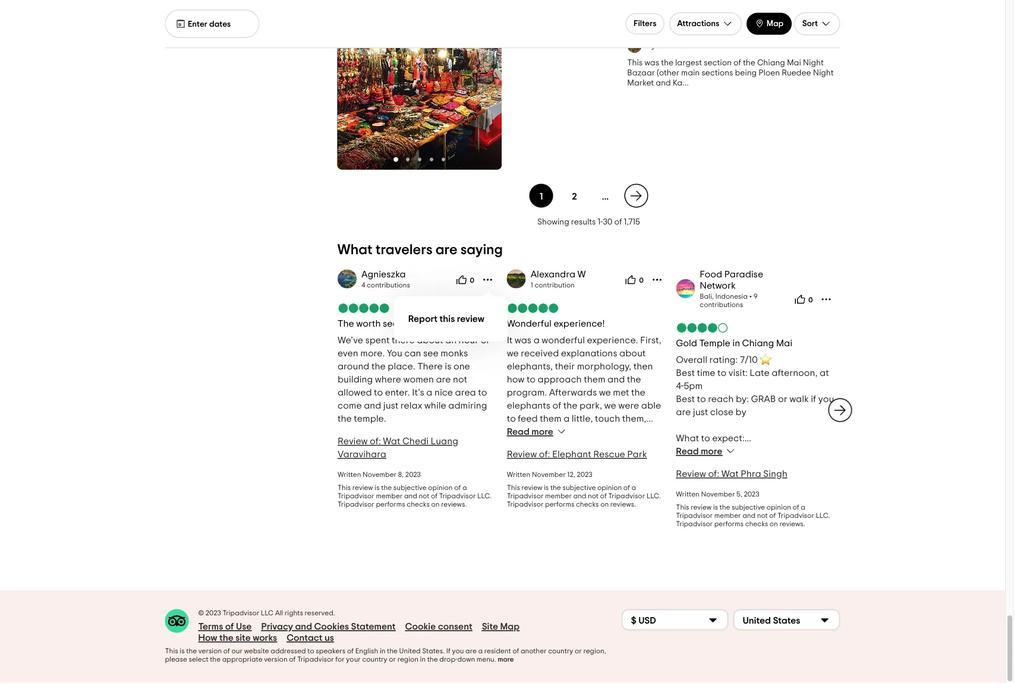 Task type: describe. For each thing, give the bounding box(es) containing it.
0 vertical spatial worth
[[356, 319, 381, 329]]

opinion for singh
[[767, 504, 791, 511]]

time inside the overall rating: 7/10 ⭐️ best time to visit: late afternoon, at 4-5pm best to reach by: grab or walk if you are just close by
[[697, 369, 716, 378]]

have inside 'they have really impressive gold architecture. we recommend coming late in the afternoon for good views (because it's not hot), and you can also see some locals praying, providing a cultural experience.'
[[700, 604, 721, 614]]

1 vertical spatial heart
[[773, 552, 796, 561]]

it was a wonderful experience. first, we received explanations about elephants, their morphology, then how to approach them and the program. afterwards we met the elephants of the park, we were able to feed them a little, touch them, take photos, get to know them, have time with them (no riding). then we walked with the elephants and their keepers for about 700 metres to join them in the water where they could enjoy a swim with us visitors, who were able to brush and bath them. a more than charming moment. a photographer also accompanied us so no lack of memory. clothes were made available to us as well as boots in order to participate in the activities. the elephants are perfectly treated by their keepers with respect. they can move freely, without pressure, blows or anything else cruel. i can only recommend this excursion: the atmosphere was warm, the guides very friendly, the explanation
[[507, 336, 666, 684]]

is for review of: wat chedi luang varavihara
[[375, 485, 380, 492]]

0 vertical spatial them,
[[622, 414, 646, 424]]

this is the version of our website addressed to speakers of english in the united states
[[165, 649, 443, 656]]

time inside it was a wonderful experience. first, we received explanations about elephants, their morphology, then how to approach them and the program. afterwards we met the elephants of the park, we were able to feed them a little, touch them, take photos, get to know them, have time with them (no riding). then we walked with the elephants and their keepers for about 700 metres to join them in the water where they could enjoy a swim with us visitors, who were able to brush and bath them. a more than charming moment. a photographer also accompanied us so no lack of memory. clothes were made available to us as well as boots in order to participate in the activities. the elephants are perfectly treated by their keepers with respect. they can move freely, without pressure, blows or anything else cruel. i can only recommend this excursion: the atmosphere was warm, the guides very friendly, the explanation
[[507, 441, 525, 450]]

version inside . if you are a resident of another country or region, please select the appropriate version of tripadvisor for your country or region in the drop-down menu.
[[264, 657, 288, 664]]

2023 for phra
[[744, 491, 759, 498]]

0 horizontal spatial a
[[636, 519, 642, 529]]

llc
[[261, 611, 274, 618]]

travelers
[[376, 244, 433, 258]]

there
[[417, 362, 443, 372]]

the inside 'written november 5, 2023 this review is the subjective opinion of a tripadvisor member and not of tripadvisor llc. tripadvisor performs checks on reviews.'
[[720, 504, 730, 511]]

temple inside comments: beautiful temple in the heart of chiang mai. it's nice to stop by for a while. best to come by grab, because it's still in the heart of the city, and not that expensive (cheaper than if you ride the tuktuk).
[[717, 513, 747, 522]]

they inside it was a wonderful experience. first, we received explanations about elephants, their morphology, then how to approach them and the program. afterwards we met the elephants of the park, we were able to feed them a little, touch them, take photos, get to know them, have time with them (no riding). then we walked with the elephants and their keepers for about 700 metres to join them in the water where they could enjoy a swim with us visitors, who were able to brush and bath them. a more than charming moment. a photographer also accompanied us so no lack of memory. clothes were made available to us as well as boots in order to participate in the activities. the elephants are perfectly treated by their keepers with respect. they can move freely, without pressure, blows or anything else cruel. i can only recommend this excursion: the atmosphere was warm, the guides very friendly, the explanation
[[564, 611, 586, 620]]

just inside we've spent there about an hour or even more. you can see monks around the place. there is one building where women are not allowed to enter. it's a nice area to come and just relax while admiring the temple.
[[383, 401, 398, 411]]

treated
[[548, 598, 581, 607]]

this for gold temple in chiang mai
[[676, 504, 689, 511]]

9
[[754, 293, 758, 300]]

enter dates
[[188, 20, 231, 28]]

walk
[[790, 395, 809, 404]]

street
[[537, 40, 560, 48]]

in inside . if you are a resident of another country or region, please select the appropriate version of tripadvisor for your country or region in the drop-down menu.
[[420, 657, 426, 664]]

review of: wat chedi luang varavihara link
[[338, 437, 458, 460]]

with up without
[[507, 611, 524, 620]]

also inside it was a wonderful experience. first, we received explanations about elephants, their morphology, then how to approach them and the program. afterwards we met the elephants of the park, we were able to feed them a little, touch them, take photos, get to know them, have time with them (no riding). then we walked with the elephants and their keepers for about 700 metres to join them in the water where they could enjoy a swim with us visitors, who were able to brush and bath them. a more than charming moment. a photographer also accompanied us so no lack of memory. clothes were made available to us as well as boots in order to participate in the activities. the elephants are perfectly treated by their keepers with respect. they can move freely, without pressure, blows or anything else cruel. i can only recommend this excursion: the atmosphere was warm, the guides very friendly, the explanation
[[571, 532, 589, 542]]

participate
[[581, 572, 631, 581]]

and inside comments: beautiful temple in the heart of chiang mai. it's nice to stop by for a while. best to come by grab, because it's still in the heart of the city, and not that expensive (cheaper than if you ride the tuktuk).
[[696, 565, 713, 574]]

to down the memory.
[[577, 558, 586, 568]]

llc. for review of: elephant rescue park
[[647, 493, 661, 500]]

could
[[633, 480, 658, 489]]

0 vertical spatial night
[[803, 59, 824, 67]]

performs for phra
[[714, 521, 744, 528]]

&
[[530, 40, 535, 48]]

we down "it"
[[507, 349, 519, 359]]

1 horizontal spatial their
[[596, 598, 616, 607]]

us down privacy and cookies statement link
[[325, 634, 334, 644]]

what travelers are saying
[[338, 244, 503, 258]]

nice inside we've spent there about an hour or even more. you can see monks around the place. there is one building where women are not allowed to enter. it's a nice area to come and just relax while admiring the temple.
[[434, 388, 453, 398]]

a inside we've spent there about an hour or even more. you can see monks around the place. there is one building where women are not allowed to enter. it's a nice area to come and just relax while admiring the temple.
[[426, 388, 432, 398]]

addressed
[[271, 649, 306, 656]]

them up photos,
[[540, 414, 562, 424]]

by inside it was a wonderful experience. first, we received explanations about elephants, their morphology, then how to approach them and the program. afterwards we met the elephants of the park, we were able to feed them a little, touch them, take photos, get to know them, have time with them (no riding). then we walked with the elephants and their keepers for about 700 metres to join them in the water where they could enjoy a swim with us visitors, who were able to brush and bath them. a more than charming moment. a photographer also accompanied us so no lack of memory. clothes were made available to us as well as boots in order to participate in the activities. the elephants are perfectly treated by their keepers with respect. they can move freely, without pressure, blows or anything else cruel. i can only recommend this excursion: the atmosphere was warm, the guides very friendly, the explanation
[[583, 598, 594, 607]]

gold inside cultural experience to a religious temple with gold architecture. not a big temple but worth a stop by.
[[728, 460, 748, 470]]

park,
[[580, 401, 602, 411]]

and inside we've spent there about an hour or even more. you can see monks around the place. there is one building where women are not allowed to enter. it's a nice area to come and just relax while admiring the temple.
[[364, 401, 381, 411]]

activities.
[[507, 585, 548, 594]]

what for what travelers are saying
[[338, 244, 373, 258]]

and down then
[[621, 454, 638, 463]]

cultural experience to a religious temple with gold architecture. not a big temple but worth a stop by.
[[676, 447, 832, 483]]

what for what to expect:
[[676, 434, 699, 444]]

2 horizontal spatial about
[[619, 349, 646, 359]]

down
[[458, 657, 475, 664]]

1 button
[[530, 184, 553, 208]]

order
[[544, 572, 568, 581]]

0 vertical spatial elephants
[[507, 401, 550, 411]]

1 horizontal spatial a
[[658, 506, 664, 516]]

1 vertical spatial them,
[[615, 428, 639, 437]]

about inside we've spent there about an hour or even more. you can see monks around the place. there is one building where women are not allowed to enter. it's a nice area to come and just relax while admiring the temple.
[[417, 336, 443, 346]]

0 vertical spatial this
[[440, 315, 455, 324]]

this inside this was the largest section of the chiang mai night bazaar (other main sections being ploen ruedee night market and ka...
[[628, 59, 643, 67]]

1 horizontal spatial keepers
[[618, 598, 653, 607]]

0 vertical spatial best
[[676, 369, 695, 378]]

temple up there
[[413, 319, 444, 329]]

to down the mai.
[[723, 539, 733, 548]]

with up "brush"
[[563, 493, 581, 503]]

open options menu image for wonderful experience!
[[651, 274, 663, 286]]

2023 for chedi
[[405, 472, 421, 479]]

stop inside comments: beautiful temple in the heart of chiang mai. it's nice to stop by for a while. best to come by grab, because it's still in the heart of the city, and not that expensive (cheaper than if you ride the tuktuk).
[[777, 526, 796, 535]]

touch
[[595, 414, 620, 424]]

mai inside this was the largest section of the chiang mai night bazaar (other main sections being ploen ruedee night market and ka...
[[787, 59, 802, 67]]

network
[[700, 281, 736, 290]]

bali,
[[700, 293, 714, 300]]

not inside we've spent there about an hour or even more. you can see monks around the place. there is one building where women are not allowed to enter. it's a nice area to come and just relax while admiring the temple.
[[453, 375, 467, 385]]

more down feed
[[532, 428, 553, 437]]

0 button for wonderful experience!
[[622, 271, 648, 290]]

close options menu image
[[482, 274, 494, 286]]

member for chedi
[[376, 493, 403, 500]]

1 vertical spatial country
[[362, 657, 388, 664]]

by inside the overall rating: 7/10 ⭐️ best time to visit: late afternoon, at 4-5pm best to reach by: grab or walk if you are just close by
[[736, 408, 747, 417]]

to down the elephants,
[[527, 375, 536, 385]]

they have really impressive gold architecture. we recommend coming late in the afternoon for good views (because it's not hot), and you can also see some locals praying, providing a cultural experience.
[[676, 604, 821, 684]]

by:
[[736, 395, 749, 404]]

or down only
[[575, 649, 582, 656]]

report
[[408, 315, 437, 324]]

this was the largest section of the chiang mai night bazaar (other main sections being ploen ruedee night market and ka...
[[628, 59, 834, 87]]

temple down cultural
[[676, 460, 706, 470]]

1 vertical spatial mai
[[776, 339, 793, 348]]

made
[[507, 558, 532, 568]]

are left saying
[[436, 244, 458, 258]]

0 vertical spatial were
[[618, 401, 639, 411]]

0 vertical spatial the
[[338, 319, 354, 329]]

0 for wonderful experience!
[[639, 277, 644, 285]]

0 horizontal spatial their
[[555, 362, 575, 372]]

region
[[398, 657, 419, 664]]

come inside we've spent there about an hour or even more. you can see monks around the place. there is one building where women are not allowed to enter. it's a nice area to come and just relax while admiring the temple.
[[338, 401, 362, 411]]

just inside the overall rating: 7/10 ⭐️ best time to visit: late afternoon, at 4-5pm best to reach by: grab or walk if you are just close by
[[693, 408, 708, 417]]

also inside 'they have really impressive gold architecture. we recommend coming late in the afternoon for good views (because it's not hot), and you can also see some locals praying, providing a cultural experience.'
[[732, 657, 751, 666]]

llc. for review of: wat phra singh
[[816, 513, 830, 520]]

warm,
[[507, 663, 533, 673]]

0 button for the worth seeing temple
[[452, 271, 478, 290]]

singh
[[763, 470, 788, 479]]

united states button
[[734, 610, 841, 632]]

and up met
[[608, 375, 625, 385]]

with inside cultural experience to a religious temple with gold architecture. not a big temple but worth a stop by.
[[708, 460, 726, 470]]

move
[[607, 611, 630, 620]]

contributions inside 'agnieszka 4 contributions'
[[367, 282, 410, 289]]

to up take
[[507, 414, 516, 424]]

written for review of: elephant rescue park
[[507, 472, 530, 479]]

can inside 'they have really impressive gold architecture. we recommend coming late in the afternoon for good views (because it's not hot), and you can also see some locals praying, providing a cultural experience.'
[[713, 657, 730, 666]]

0 vertical spatial country
[[548, 649, 574, 656]]

select
[[189, 657, 209, 664]]

this for wonderful experience!
[[507, 485, 520, 492]]

november for chedi
[[363, 472, 396, 479]]

1 vertical spatial united
[[399, 649, 421, 656]]

even
[[338, 349, 358, 359]]

⭐️
[[760, 356, 769, 365]]

metres
[[605, 467, 634, 476]]

states inside 'popup button'
[[773, 617, 801, 626]]

ride
[[765, 578, 783, 588]]

recommend inside it was a wonderful experience. first, we received explanations about elephants, their morphology, then how to approach them and the program. afterwards we met the elephants of the park, we were able to feed them a little, touch them, take photos, get to know them, have time with them (no riding). then we walked with the elephants and their keepers for about 700 metres to join them in the water where they could enjoy a swim with us visitors, who were able to brush and bath them. a more than charming moment. a photographer also accompanied us so no lack of memory. clothes were made available to us as well as boots in order to participate in the activities. the elephants are perfectly treated by their keepers with respect. they can move freely, without pressure, blows or anything else cruel. i can only recommend this excursion: the atmosphere was warm, the guides very friendly, the explanation
[[597, 637, 649, 646]]

tuktuk).
[[801, 578, 832, 588]]

1 vertical spatial elephants
[[575, 454, 619, 463]]

well
[[612, 558, 629, 568]]

the inside the written november 12, 2023 this review is the subjective opinion of a tripadvisor member and not of tripadvisor llc. tripadvisor performs checks on reviews.
[[550, 485, 561, 492]]

nice inside comments: beautiful temple in the heart of chiang mai. it's nice to stop by for a while. best to come by grab, because it's still in the heart of the city, and not that expensive (cheaper than if you ride the tuktuk).
[[745, 526, 763, 535]]

a inside comments: beautiful temple in the heart of chiang mai. it's nice to stop by for a while. best to come by grab, because it's still in the heart of the city, and not that expensive (cheaper than if you ride the tuktuk).
[[825, 526, 831, 535]]

not inside 'written november 5, 2023 this review is the subjective opinion of a tripadvisor member and not of tripadvisor llc. tripadvisor performs checks on reviews.'
[[757, 513, 768, 520]]

checks for rescue
[[576, 501, 599, 508]]

by.
[[797, 473, 810, 483]]

allowed
[[338, 388, 372, 398]]

with down photos,
[[527, 441, 545, 450]]

of: for chedi
[[370, 437, 381, 447]]

where inside it was a wonderful experience. first, we received explanations about elephants, their morphology, then how to approach them and the program. afterwards we met the elephants of the park, we were able to feed them a little, touch them, take photos, get to know them, have time with them (no riding). then we walked with the elephants and their keepers for about 700 metres to join them in the water where they could enjoy a swim with us visitors, who were able to brush and bath them. a more than charming moment. a photographer also accompanied us so no lack of memory. clothes were made available to us as well as boots in order to participate in the activities. the elephants are perfectly treated by their keepers with respect. they can move freely, without pressure, blows or anything else cruel. i can only recommend this excursion: the atmosphere was warm, the guides very friendly, the explanation
[[583, 480, 610, 489]]

religious
[[783, 447, 820, 457]]

a inside 'they have really impressive gold architecture. we recommend coming late in the afternoon for good views (because it's not hot), and you can also see some locals praying, providing a cultural experience.'
[[758, 670, 764, 679]]

usd
[[639, 617, 656, 626]]

worth inside cultural experience to a religious temple with gold architecture. not a big temple but worth a stop by.
[[741, 473, 766, 483]]

you inside 'they have really impressive gold architecture. we recommend coming late in the afternoon for good views (because it's not hot), and you can also see some locals praying, providing a cultural experience.'
[[696, 657, 711, 666]]

them down the get
[[547, 441, 569, 450]]

perfectly
[[507, 598, 546, 607]]

reviews. for review of: elephant rescue park
[[610, 501, 636, 508]]

map inside button
[[767, 20, 784, 28]]

review for review of: elephant rescue park
[[522, 485, 542, 492]]

respect.
[[526, 611, 562, 620]]

them down morphology,
[[584, 375, 606, 385]]

to down 5pm on the bottom right of page
[[697, 395, 706, 404]]

temple right 'big'
[[692, 473, 722, 483]]

read for review of: elephant rescue park
[[507, 428, 530, 437]]

previous image
[[330, 404, 345, 418]]

this inside it was a wonderful experience. first, we received explanations about elephants, their morphology, then how to approach them and the program. afterwards we met the elephants of the park, we were able to feed them a little, touch them, take photos, get to know them, have time with them (no riding). then we walked with the elephants and their keepers for about 700 metres to join them in the water where they could enjoy a swim with us visitors, who were able to brush and bath them. a more than charming moment. a photographer also accompanied us so no lack of memory. clothes were made available to us as well as boots in order to participate in the activities. the elephants are perfectly treated by their keepers with respect. they can move freely, without pressure, blows or anything else cruel. i can only recommend this excursion: the atmosphere was warm, the guides very friendly, the explanation
[[651, 637, 666, 646]]

contact
[[287, 634, 323, 644]]

carousel of images figure
[[338, 6, 502, 170]]

enter
[[188, 20, 208, 28]]

than inside comments: beautiful temple in the heart of chiang mai. it's nice to stop by for a while. best to come by grab, because it's still in the heart of the city, and not that expensive (cheaper than if you ride the tuktuk).
[[718, 578, 738, 588]]

afternoon
[[755, 630, 799, 640]]

more down "resident"
[[498, 657, 514, 664]]

architecture. inside cultural experience to a religious temple with gold architecture. not a big temple but worth a stop by.
[[750, 460, 806, 470]]

sort
[[803, 20, 818, 28]]

food paradise network link
[[700, 270, 763, 290]]

hour
[[459, 336, 479, 346]]

statement
[[351, 623, 396, 632]]

of inside this was the largest section of the chiang mai night bazaar (other main sections being ploen ruedee night market and ka...
[[734, 59, 742, 67]]

to up "could"
[[636, 467, 645, 476]]

can right i
[[558, 637, 574, 646]]

1 vertical spatial chiang
[[742, 339, 774, 348]]

or inside the overall rating: 7/10 ⭐️ best time to visit: late afternoon, at 4-5pm best to reach by: grab or walk if you are just close by
[[778, 395, 788, 404]]

are inside we've spent there about an hour or even more. you can see monks around the place. there is one building where women are not allowed to enter. it's a nice area to come and just relax while admiring the temple.
[[436, 375, 451, 385]]

wonderful
[[507, 319, 552, 329]]

and inside this was the largest section of the chiang mai night bazaar (other main sections being ploen ruedee night market and ka...
[[656, 79, 671, 87]]

us left while.
[[654, 532, 664, 542]]

paradise
[[724, 270, 763, 279]]

and inside the written november 8, 2023 this review is the subjective opinion of a tripadvisor member and not of tripadvisor llc. tripadvisor performs checks on reviews.
[[404, 493, 417, 500]]

consent
[[438, 623, 473, 632]]

contact us link
[[287, 633, 334, 645]]

0 vertical spatial able
[[641, 401, 661, 411]]

gold inside 'they have really impressive gold architecture. we recommend coming late in the afternoon for good views (because it's not hot), and you can also see some locals praying, providing a cultural experience.'
[[797, 604, 817, 614]]

contributions inside "9 contributions"
[[700, 301, 743, 309]]

agnieszka link
[[361, 270, 406, 279]]

temple.
[[354, 414, 386, 424]]

2023 right ©
[[206, 611, 221, 618]]

performs for chedi
[[376, 501, 405, 508]]

for inside comments: beautiful temple in the heart of chiang mai. it's nice to stop by for a while. best to come by grab, because it's still in the heart of the city, and not that expensive (cheaper than if you ride the tuktuk).
[[811, 526, 823, 535]]

united inside 'popup button'
[[743, 617, 771, 626]]

see inside we've spent there about an hour or even more. you can see monks around the place. there is one building where women are not allowed to enter. it's a nice area to come and just relax while admiring the temple.
[[423, 349, 439, 359]]

for inside 'they have really impressive gold architecture. we recommend coming late in the afternoon for good views (because it's not hot), and you can also see some locals praying, providing a cultural experience.'
[[801, 630, 813, 640]]

best inside comments: beautiful temple in the heart of chiang mai. it's nice to stop by for a while. best to come by grab, because it's still in the heart of the city, and not that expensive (cheaper than if you ride the tuktuk).
[[703, 539, 721, 548]]

so
[[507, 545, 517, 555]]

and down visitors,
[[589, 506, 607, 516]]

works
[[253, 634, 277, 644]]

1 vertical spatial best
[[676, 395, 695, 404]]

to down rating:
[[718, 369, 727, 378]]

stop inside cultural experience to a religious temple with gold architecture. not a big temple but worth a stop by.
[[776, 473, 795, 483]]

site map link
[[482, 622, 520, 633]]

0 vertical spatial heart
[[775, 513, 799, 522]]

5.0 of 5 bubbles image for wonderful
[[507, 304, 559, 313]]

tripadvisor inside . if you are a resident of another country or region, please select the appropriate version of tripadvisor for your country or region in the drop-down menu.
[[297, 657, 334, 664]]

1 for showing
[[598, 219, 601, 227]]

where inside we've spent there about an hour or even more. you can see monks around the place. there is one building where women are not allowed to enter. it's a nice area to come and just relax while admiring the temple.
[[375, 375, 401, 385]]

use
[[236, 623, 252, 632]]

only
[[576, 637, 595, 646]]

or left region
[[389, 657, 396, 664]]

next image
[[834, 404, 848, 418]]

phra
[[741, 470, 761, 479]]

by left grab,
[[761, 539, 772, 548]]

…
[[602, 192, 609, 202]]

2 vertical spatial elephants
[[569, 585, 613, 594]]

terms
[[198, 623, 223, 632]]

park
[[627, 450, 647, 460]]

2 vertical spatial were
[[637, 545, 658, 555]]

they inside 'they have really impressive gold architecture. we recommend coming late in the afternoon for good views (because it's not hot), and you can also see some locals praying, providing a cultural experience.'
[[676, 604, 697, 614]]

2023 for rescue
[[577, 472, 592, 479]]

on for rescue
[[601, 501, 609, 508]]

recommend inside 'they have really impressive gold architecture. we recommend coming late in the afternoon for good views (because it's not hot), and you can also see some locals praying, providing a cultural experience.'
[[750, 617, 802, 627]]

if inside the overall rating: 7/10 ⭐️ best time to visit: late afternoon, at 4-5pm best to reach by: grab or walk if you are just close by
[[811, 395, 816, 404]]

0 for the worth seeing temple
[[470, 277, 474, 285]]

alexandra w image
[[507, 270, 526, 289]]

to left enter.
[[374, 388, 383, 398]]

this up please
[[165, 649, 178, 656]]

map inside site map how the site works
[[500, 623, 520, 632]]

us down the memory.
[[588, 558, 598, 568]]

afterwards
[[549, 388, 597, 398]]

friendly,
[[603, 663, 637, 673]]

by up grab,
[[798, 526, 809, 535]]

saying
[[461, 244, 503, 258]]

ruedee
[[782, 69, 812, 77]]

reviews. for review of: wat phra singh
[[780, 521, 805, 528]]

to up cultural
[[701, 434, 710, 444]]

2 horizontal spatial their
[[641, 454, 661, 463]]

the inside it was a wonderful experience. first, we received explanations about elephants, their morphology, then how to approach them and the program. afterwards we met the elephants of the park, we were able to feed them a little, touch them, take photos, get to know them, have time with them (no riding). then we walked with the elephants and their keepers for about 700 metres to join them in the water where they could enjoy a swim with us visitors, who were able to brush and bath them. a more than charming moment. a photographer also accompanied us so no lack of memory. clothes were made available to us as well as boots in order to participate in the activities. the elephants are perfectly treated by their keepers with respect. they can move freely, without pressure, blows or anything else cruel. i can only recommend this excursion: the atmosphere was warm, the guides very friendly, the explanation
[[550, 585, 567, 594]]

. if you are a resident of another country or region, please select the appropriate version of tripadvisor for your country or region in the drop-down menu.
[[165, 649, 607, 664]]

opinion for park
[[597, 485, 622, 492]]

not inside comments: beautiful temple in the heart of chiang mai. it's nice to stop by for a while. best to come by grab, because it's still in the heart of the city, and not that expensive (cheaper than if you ride the tuktuk).
[[715, 565, 729, 574]]

or inside we've spent there about an hour or even more. you can see monks around the place. there is one building where women are not allowed to enter. it's a nice area to come and just relax while admiring the temple.
[[481, 336, 490, 346]]

review of: wat phra singh link
[[676, 470, 788, 479]]

1 as from the left
[[600, 558, 610, 568]]

not inside the written november 8, 2023 this review is the subjective opinion of a tripadvisor member and not of tripadvisor llc. tripadvisor performs checks on reviews.
[[419, 493, 429, 500]]

we up touch
[[604, 401, 616, 411]]

read more for wat
[[676, 447, 723, 457]]

them up enjoy
[[507, 480, 528, 489]]

to inside cultural experience to a religious temple with gold architecture. not a big temple but worth a stop by.
[[764, 447, 773, 457]]

attractions button
[[670, 12, 742, 35]]

results
[[571, 219, 596, 227]]

to down swim
[[552, 506, 561, 516]]

sort button
[[795, 12, 841, 35]]

region,
[[584, 649, 607, 656]]

wonderful experience!
[[507, 319, 605, 329]]

if inside comments: beautiful temple in the heart of chiang mai. it's nice to stop by for a while. best to come by grab, because it's still in the heart of the city, and not that expensive (cheaper than if you ride the tuktuk).
[[740, 578, 745, 588]]

and inside 'written november 5, 2023 this review is the subjective opinion of a tripadvisor member and not of tripadvisor llc. tripadvisor performs checks on reviews.'
[[743, 513, 756, 520]]

you inside comments: beautiful temple in the heart of chiang mai. it's nice to stop by for a while. best to come by grab, because it's still in the heart of the city, and not that expensive (cheaper than if you ride the tuktuk).
[[748, 578, 763, 588]]

review for review of: wat phra singh
[[676, 470, 706, 479]]

praying,
[[676, 670, 712, 679]]

written for review of: wat chedi luang varavihara
[[338, 472, 361, 479]]

1 vertical spatial able
[[530, 506, 550, 516]]

is inside we've spent there about an hour or even more. you can see monks around the place. there is one building where women are not allowed to enter. it's a nice area to come and just relax while admiring the temple.
[[445, 362, 451, 372]]



Task type: vqa. For each thing, say whether or not it's contained in the screenshot.
like inside the Shabu shabu is a hot pot where even thinner slices of marbled wagyu beef and vegetables are cooked in a hot broth and then dipped into sauces like a creamy sesame or a tart ponzu soy mixture.
no



Task type: locate. For each thing, give the bounding box(es) containing it.
read more button for elephant
[[507, 426, 568, 438]]

2 horizontal spatial llc.
[[816, 513, 830, 520]]

report this review
[[408, 315, 484, 324]]

on inside the written november 12, 2023 this review is the subjective opinion of a tripadvisor member and not of tripadvisor llc. tripadvisor performs checks on reviews.
[[601, 501, 609, 508]]

this up enjoy
[[507, 485, 520, 492]]

to up grab,
[[765, 526, 774, 535]]

written inside the written november 12, 2023 this review is the subjective opinion of a tripadvisor member and not of tripadvisor llc. tripadvisor performs checks on reviews.
[[507, 472, 530, 479]]

keepers down walked in the bottom of the page
[[507, 467, 542, 476]]

2 vertical spatial of:
[[708, 470, 719, 479]]

1 horizontal spatial country
[[548, 649, 574, 656]]

2 horizontal spatial performs
[[714, 521, 744, 528]]

opinion for luang
[[428, 485, 453, 492]]

country down i
[[548, 649, 574, 656]]

were down enjoy
[[507, 506, 528, 516]]

the down order
[[550, 585, 567, 594]]

than up photographer
[[531, 519, 551, 529]]

member inside the written november 8, 2023 this review is the subjective opinion of a tripadvisor member and not of tripadvisor llc. tripadvisor performs checks on reviews.
[[376, 493, 403, 500]]

checks for chedi
[[407, 501, 430, 508]]

review down take
[[507, 450, 537, 460]]

a inside . if you are a resident of another country or region, please select the appropriate version of tripadvisor for your country or region in the drop-down menu.
[[478, 649, 483, 656]]

monks
[[441, 349, 468, 359]]

you inside . if you are a resident of another country or region, please select the appropriate version of tripadvisor for your country or region in the drop-down menu.
[[452, 649, 464, 656]]

wat left chedi on the left bottom of the page
[[383, 437, 400, 447]]

0 horizontal spatial it's
[[716, 552, 728, 561]]

1 horizontal spatial time
[[697, 369, 716, 378]]

0 horizontal spatial written
[[338, 472, 361, 479]]

0 vertical spatial it's
[[716, 552, 728, 561]]

november for rescue
[[532, 472, 566, 479]]

around
[[338, 362, 369, 372]]

written november 8, 2023 this review is the subjective opinion of a tripadvisor member and not of tripadvisor llc. tripadvisor performs checks on reviews.
[[338, 472, 492, 508]]

this was the largest section of the chiang mai night bazaar (other main sections being ploen ruedee night market and ka... link
[[628, 58, 841, 88]]

0 vertical spatial read more
[[507, 428, 553, 437]]

1 vertical spatial of:
[[539, 450, 550, 460]]

1 horizontal spatial 0
[[639, 277, 644, 285]]

0 vertical spatial come
[[338, 401, 362, 411]]

november for phra
[[701, 491, 735, 498]]

bath
[[609, 506, 630, 516]]

what up agnieszka icon
[[338, 244, 373, 258]]

review down cultural
[[676, 470, 706, 479]]

agnieszka image
[[338, 270, 357, 289]]

2 vertical spatial best
[[703, 539, 721, 548]]

2 horizontal spatial written
[[676, 491, 700, 498]]

0 vertical spatial states
[[773, 617, 801, 626]]

by
[[736, 408, 747, 417], [798, 526, 809, 535], [761, 539, 772, 548], [583, 598, 594, 607]]

1 horizontal spatial 0 button
[[622, 271, 648, 290]]

-
[[601, 219, 603, 227]]

0 vertical spatial architecture.
[[750, 460, 806, 470]]

0 horizontal spatial opinion
[[428, 485, 453, 492]]

this inside the written november 12, 2023 this review is the subjective opinion of a tripadvisor member and not of tripadvisor llc. tripadvisor performs checks on reviews.
[[507, 485, 520, 492]]

opinion down singh
[[767, 504, 791, 511]]

than inside it was a wonderful experience. first, we received explanations about elephants, their morphology, then how to approach them and the program. afterwards we met the elephants of the park, we were able to feed them a little, touch them, take photos, get to know them, have time with them (no riding). then we walked with the elephants and their keepers for about 700 metres to join them in the water where they could enjoy a swim with us visitors, who were able to brush and bath them. a more than charming moment. a photographer also accompanied us so no lack of memory. clothes were made available to us as well as boots in order to participate in the activities. the elephants are perfectly treated by their keepers with respect. they can move freely, without pressure, blows or anything else cruel. i can only recommend this excursion: the atmosphere was warm, the guides very friendly, the explanation
[[531, 519, 551, 529]]

0 horizontal spatial able
[[530, 506, 550, 516]]

to up singh
[[764, 447, 773, 457]]

1 vertical spatial read more button
[[676, 446, 737, 458]]

to down 'contact us' link
[[308, 649, 314, 656]]

1 inside 1 "button"
[[540, 192, 543, 202]]

(no
[[571, 441, 584, 450]]

as up the participate
[[600, 558, 610, 568]]

the inside site map how the site works
[[219, 634, 234, 644]]

while
[[424, 401, 446, 411]]

us up "brush"
[[583, 493, 593, 503]]

review down varavihara
[[352, 485, 373, 492]]

1,715
[[624, 219, 640, 227]]

1 horizontal spatial read more
[[676, 447, 723, 457]]

this for the worth seeing temple
[[338, 485, 351, 492]]

please
[[165, 657, 187, 664]]

1 horizontal spatial have
[[700, 604, 721, 614]]

w
[[578, 270, 586, 279]]

1 vertical spatial stop
[[777, 526, 796, 535]]

architecture. inside 'they have really impressive gold architecture. we recommend coming late in the afternoon for good views (because it's not hot), and you can also see some locals praying, providing a cultural experience.'
[[676, 617, 733, 627]]

0 vertical spatial what
[[338, 244, 373, 258]]

night right ruedee
[[813, 69, 834, 77]]

0 horizontal spatial read more button
[[507, 426, 568, 438]]

was for the
[[645, 59, 660, 67]]

1 horizontal spatial about
[[558, 467, 584, 476]]

is inside the written november 12, 2023 this review is the subjective opinion of a tripadvisor member and not of tripadvisor llc. tripadvisor performs checks on reviews.
[[544, 485, 549, 492]]

best up 4- at the bottom right
[[676, 369, 695, 378]]

review inside the written november 8, 2023 this review is the subjective opinion of a tripadvisor member and not of tripadvisor llc. tripadvisor performs checks on reviews.
[[352, 485, 373, 492]]

checks inside the written november 12, 2023 this review is the subjective opinion of a tripadvisor member and not of tripadvisor llc. tripadvisor performs checks on reviews.
[[576, 501, 599, 508]]

alexandra w 1 contribution
[[531, 270, 586, 289]]

market
[[628, 79, 654, 87]]

just
[[383, 401, 398, 411], [693, 408, 708, 417]]

0 horizontal spatial keepers
[[507, 467, 542, 476]]

1 horizontal spatial reviews.
[[610, 501, 636, 508]]

on for phra
[[770, 521, 778, 528]]

what up cultural
[[676, 434, 699, 444]]

are inside the overall rating: 7/10 ⭐️ best time to visit: late afternoon, at 4-5pm best to reach by: grab or walk if you are just close by
[[676, 408, 691, 417]]

time
[[697, 369, 716, 378], [507, 441, 525, 450]]

1 vertical spatial keepers
[[618, 598, 653, 607]]

and up contact
[[295, 623, 312, 632]]

we've
[[338, 336, 363, 346]]

and inside 'they have really impressive gold architecture. we recommend coming late in the afternoon for good views (because it's not hot), and you can also see some locals praying, providing a cultural experience.'
[[676, 657, 693, 666]]

is left one
[[445, 362, 451, 372]]

grab,
[[774, 539, 801, 548]]

it's left still
[[716, 552, 728, 561]]

4.0 of 5 bubbles image
[[676, 323, 728, 333]]

not inside 'they have really impressive gold architecture. we recommend coming late in the afternoon for good views (because it's not hot), and you can also see some locals praying, providing a cultural experience.'
[[783, 643, 797, 653]]

1 5.0 of 5 bubbles image from the left
[[338, 304, 390, 313]]

chiang inside this was the largest section of the chiang mai night bazaar (other main sections being ploen ruedee night market and ka...
[[758, 59, 786, 67]]

states left if
[[422, 649, 443, 656]]

wat for phra
[[722, 470, 739, 479]]

if
[[811, 395, 816, 404], [740, 578, 745, 588]]

1 vertical spatial contributions
[[700, 301, 743, 309]]

0 vertical spatial nice
[[434, 388, 453, 398]]

it's
[[412, 388, 424, 398]]

member for rescue
[[545, 493, 572, 500]]

a inside 'written november 5, 2023 this review is the subjective opinion of a tripadvisor member and not of tripadvisor llc. tripadvisor performs checks on reviews.'
[[801, 504, 805, 511]]

is for review of: elephant rescue park
[[544, 485, 549, 492]]

review inside the written november 12, 2023 this review is the subjective opinion of a tripadvisor member and not of tripadvisor llc. tripadvisor performs checks on reviews.
[[522, 485, 542, 492]]

performs down water
[[545, 501, 574, 508]]

1 horizontal spatial subjective
[[563, 485, 596, 492]]

subjective for rescue
[[563, 485, 596, 492]]

their up the move
[[596, 598, 616, 607]]

0 horizontal spatial member
[[376, 493, 403, 500]]

received
[[521, 349, 559, 359]]

subjective for chedi
[[393, 485, 427, 492]]

subjective down 8,
[[393, 485, 427, 492]]

1 vertical spatial this
[[651, 637, 666, 646]]

it's inside 'they have really impressive gold architecture. we recommend coming late in the afternoon for good views (because it's not hot), and you can also see some locals praying, providing a cultural experience.'
[[769, 643, 781, 653]]

are inside . if you are a resident of another country or region, please select the appropriate version of tripadvisor for your country or region in the drop-down menu.
[[466, 649, 477, 656]]

elephants
[[507, 401, 550, 411], [575, 454, 619, 463], [569, 585, 613, 594]]

review for review of: wat chedi luang varavihara
[[338, 437, 368, 447]]

of: for phra
[[708, 470, 719, 479]]

not
[[808, 460, 824, 470]]

place.
[[388, 362, 415, 372]]

of: for rescue
[[539, 450, 550, 460]]

website
[[244, 649, 269, 656]]

0 vertical spatial open options menu image
[[651, 274, 663, 286]]

2023 inside the written november 12, 2023 this review is the subjective opinion of a tripadvisor member and not of tripadvisor llc. tripadvisor performs checks on reviews.
[[577, 472, 592, 479]]

can up blows
[[588, 611, 604, 620]]

2 as from the left
[[631, 558, 641, 568]]

the inside 'they have really impressive gold architecture. we recommend coming late in the afternoon for good views (because it's not hot), and you can also see some locals praying, providing a cultural experience.'
[[739, 630, 753, 640]]

written for review of: wat phra singh
[[676, 491, 700, 498]]

take
[[507, 428, 526, 437]]

seeing
[[383, 319, 411, 329]]

chiang for heart
[[676, 526, 708, 535]]

1 vertical spatial than
[[718, 578, 738, 588]]

performs down 8,
[[376, 501, 405, 508]]

1 horizontal spatial member
[[545, 493, 572, 500]]

met
[[613, 388, 629, 398]]

november inside the written november 12, 2023 this review is the subjective opinion of a tripadvisor member and not of tripadvisor llc. tripadvisor performs checks on reviews.
[[532, 472, 566, 479]]

0 vertical spatial read
[[507, 428, 530, 437]]

reviews. for review of: wat chedi luang varavihara
[[441, 501, 467, 508]]

checks inside 'written november 5, 2023 this review is the subjective opinion of a tripadvisor member and not of tripadvisor llc. tripadvisor performs checks on reviews.'
[[745, 521, 768, 528]]

1 vertical spatial 1
[[598, 219, 601, 227]]

by
[[647, 42, 656, 50]]

for inside . if you are a resident of another country or region, please select the appropriate version of tripadvisor for your country or region in the drop-down menu.
[[336, 657, 345, 664]]

memory.
[[563, 545, 600, 555]]

llc. inside the written november 12, 2023 this review is the subjective opinion of a tripadvisor member and not of tripadvisor llc. tripadvisor performs checks on reviews.
[[647, 493, 661, 500]]

performs inside the written november 8, 2023 this review is the subjective opinion of a tripadvisor member and not of tripadvisor llc. tripadvisor performs checks on reviews.
[[376, 501, 405, 508]]

written inside the written november 8, 2023 this review is the subjective opinion of a tripadvisor member and not of tripadvisor llc. tripadvisor performs checks on reviews.
[[338, 472, 361, 479]]

food paradise network image
[[676, 279, 695, 299]]

rights
[[285, 611, 303, 618]]

we
[[735, 617, 748, 627]]

wat for chedi
[[383, 437, 400, 447]]

2 vertical spatial about
[[558, 467, 584, 476]]

united up region
[[399, 649, 421, 656]]

(other
[[657, 69, 680, 77]]

can down there
[[404, 349, 421, 359]]

architecture. down 'religious'
[[750, 460, 806, 470]]

0 vertical spatial review
[[338, 437, 368, 447]]

in inside 'they have really impressive gold architecture. we recommend coming late in the afternoon for good views (because it's not hot), and you can also see some locals praying, providing a cultural experience.'
[[729, 630, 737, 640]]

opinion inside the written november 12, 2023 this review is the subjective opinion of a tripadvisor member and not of tripadvisor llc. tripadvisor performs checks on reviews.
[[597, 485, 622, 492]]

indonesia
[[716, 293, 748, 300]]

member for phra
[[714, 513, 741, 520]]

united
[[743, 617, 771, 626], [399, 649, 421, 656]]

more down what to expect:
[[701, 447, 723, 457]]

chiang for of
[[758, 59, 786, 67]]

review inside 'written november 5, 2023 this review is the subjective opinion of a tripadvisor member and not of tripadvisor llc. tripadvisor performs checks on reviews.'
[[691, 504, 712, 511]]

experience
[[713, 447, 762, 457]]

0 horizontal spatial experience.
[[587, 336, 638, 346]]

(cheaper
[[676, 578, 716, 588]]

cookie consent button
[[405, 622, 473, 633]]

0 horizontal spatial nice
[[434, 388, 453, 398]]

see up "there"
[[423, 349, 439, 359]]

0 vertical spatial their
[[555, 362, 575, 372]]

of:
[[370, 437, 381, 447], [539, 450, 550, 460], [708, 470, 719, 479]]

0 vertical spatial read more button
[[507, 426, 568, 438]]

chedi
[[402, 437, 429, 447]]

5.0 of 5 bubbles image down 4
[[338, 304, 390, 313]]

9 contributions
[[700, 293, 758, 309]]

1 left 30
[[598, 219, 601, 227]]

their up approach
[[555, 362, 575, 372]]

is
[[445, 362, 451, 372], [375, 485, 380, 492], [544, 485, 549, 492], [713, 504, 718, 511], [180, 649, 185, 656]]

subjective for phra
[[732, 504, 765, 511]]

appropriate
[[222, 657, 263, 664]]

comments: beautiful temple in the heart of chiang mai. it's nice to stop by for a while. best to come by grab, because it's still in the heart of the city, and not that expensive (cheaper than if you ride the tuktuk).
[[676, 500, 832, 588]]

0 vertical spatial than
[[531, 519, 551, 529]]

more inside it was a wonderful experience. first, we received explanations about elephants, their morphology, then how to approach them and the program. afterwards we met the elephants of the park, we were able to feed them a little, touch them, take photos, get to know them, have time with them (no riding). then we walked with the elephants and their keepers for about 700 metres to join them in the water where they could enjoy a swim with us visitors, who were able to brush and bath them. a more than charming moment. a photographer also accompanied us so no lack of memory. clothes were made available to us as well as boots in order to participate in the activities. the elephants are perfectly treated by their keepers with respect. they can move freely, without pressure, blows or anything else cruel. i can only recommend this excursion: the atmosphere was warm, the guides very friendly, the explanation
[[507, 519, 529, 529]]

have inside it was a wonderful experience. first, we received explanations about elephants, their morphology, then how to approach them and the program. afterwards we met the elephants of the park, we were able to feed them a little, touch them, take photos, get to know them, have time with them (no riding). then we walked with the elephants and their keepers for about 700 metres to join them in the water where they could enjoy a swim with us visitors, who were able to brush and bath them. a more than charming moment. a photographer also accompanied us so no lack of memory. clothes were made available to us as well as boots in order to participate in the activities. the elephants are perfectly treated by their keepers with respect. they can move freely, without pressure, blows or anything else cruel. i can only recommend this excursion: the atmosphere was warm, the guides very friendly, the explanation
[[641, 428, 662, 437]]

it's inside comments: beautiful temple in the heart of chiang mai. it's nice to stop by for a while. best to come by grab, because it's still in the heart of the city, and not that expensive (cheaper than if you ride the tuktuk).
[[716, 552, 728, 561]]

opinion up visitors,
[[597, 485, 622, 492]]

gold down tuktuk). at bottom
[[797, 604, 817, 614]]

best down 4- at the bottom right
[[676, 395, 695, 404]]

and up temple.
[[364, 401, 381, 411]]

is inside 'written november 5, 2023 this review is the subjective opinion of a tripadvisor member and not of tripadvisor llc. tripadvisor performs checks on reviews.'
[[713, 504, 718, 511]]

with right walked in the bottom of the page
[[540, 454, 557, 463]]

reserved.
[[305, 611, 335, 618]]

0 horizontal spatial come
[[338, 401, 362, 411]]

1 horizontal spatial 5.0 of 5 bubbles image
[[507, 304, 559, 313]]

0 vertical spatial contributions
[[367, 282, 410, 289]]

contributions down agnieszka link
[[367, 282, 410, 289]]

nice up while
[[434, 388, 453, 398]]

1 horizontal spatial united
[[743, 617, 771, 626]]

was for a
[[515, 336, 532, 346]]

wonderful
[[542, 336, 585, 346]]

chiang down the 'beautiful'
[[676, 526, 708, 535]]

and
[[656, 79, 671, 87], [608, 375, 625, 385], [364, 401, 381, 411], [621, 454, 638, 463], [404, 493, 417, 500], [573, 493, 586, 500], [589, 506, 607, 516], [743, 513, 756, 520], [696, 565, 713, 574], [295, 623, 312, 632], [676, 657, 693, 666]]

0 vertical spatial also
[[571, 532, 589, 542]]

november up water
[[532, 472, 566, 479]]

review up hour
[[457, 315, 484, 324]]

1 horizontal spatial review
[[507, 450, 537, 460]]

your
[[346, 657, 361, 664]]

agnieszka 4 contributions
[[361, 270, 410, 289]]

moment.
[[597, 519, 634, 529]]

performs for rescue
[[545, 501, 574, 508]]

checks inside the written november 8, 2023 this review is the subjective opinion of a tripadvisor member and not of tripadvisor llc. tripadvisor performs checks on reviews.
[[407, 501, 430, 508]]

1 vertical spatial worth
[[741, 473, 766, 483]]

next page image
[[630, 189, 644, 203]]

terms of use
[[198, 623, 252, 632]]

site map how the site works
[[198, 623, 520, 644]]

review for review of: elephant rescue park
[[507, 450, 537, 460]]

0 horizontal spatial have
[[641, 428, 662, 437]]

1 right alexandra w icon
[[531, 282, 533, 289]]

llc. inside 'written november 5, 2023 this review is the subjective opinion of a tripadvisor member and not of tripadvisor llc. tripadvisor performs checks on reviews.'
[[816, 513, 830, 520]]

for left 12,
[[544, 467, 556, 476]]

a inside the written november 12, 2023 this review is the subjective opinion of a tripadvisor member and not of tripadvisor llc. tripadvisor performs checks on reviews.
[[632, 485, 636, 492]]

1 vertical spatial night
[[813, 69, 834, 77]]

0 horizontal spatial was
[[515, 336, 532, 346]]

2023 inside 'written november 5, 2023 this review is the subjective opinion of a tripadvisor member and not of tripadvisor llc. tripadvisor performs checks on reviews.'
[[744, 491, 759, 498]]

there
[[392, 336, 415, 346]]

2 5.0 of 5 bubbles image from the left
[[507, 304, 559, 313]]

1 vertical spatial also
[[732, 657, 751, 666]]

0 horizontal spatial subjective
[[393, 485, 427, 492]]

no
[[519, 545, 530, 555]]

by down by:
[[736, 408, 747, 417]]

0 horizontal spatial read
[[507, 428, 530, 437]]

1 horizontal spatial the
[[550, 585, 567, 594]]

or inside it was a wonderful experience. first, we received explanations about elephants, their morphology, then how to approach them and the program. afterwards we met the elephants of the park, we were able to feed them a little, touch them, take photos, get to know them, have time with them (no riding). then we walked with the elephants and their keepers for about 700 metres to join them in the water where they could enjoy a swim with us visitors, who were able to brush and bath them. a more than charming moment. a photographer also accompanied us so no lack of memory. clothes were made available to us as well as boots in order to participate in the activities. the elephants are perfectly treated by their keepers with respect. they can move freely, without pressure, blows or anything else cruel. i can only recommend this excursion: the atmosphere was warm, the guides very friendly, the explanation
[[610, 624, 619, 633]]

site
[[236, 634, 251, 644]]

experience. inside it was a wonderful experience. first, we received explanations about elephants, their morphology, then how to approach them and the program. afterwards we met the elephants of the park, we were able to feed them a little, touch them, take photos, get to know them, have time with them (no riding). then we walked with the elephants and their keepers for about 700 metres to join them in the water where they could enjoy a swim with us visitors, who were able to brush and bath them. a more than charming moment. a photographer also accompanied us so no lack of memory. clothes were made available to us as well as boots in order to participate in the activities. the elephants are perfectly treated by their keepers with respect. they can move freely, without pressure, blows or anything else cruel. i can only recommend this excursion: the atmosphere was warm, the guides very friendly, the explanation
[[587, 336, 638, 346]]

drop-
[[440, 657, 458, 664]]

1 horizontal spatial gold
[[797, 604, 817, 614]]

temple up it's
[[717, 513, 747, 522]]

0 horizontal spatial country
[[362, 657, 388, 664]]

this inside 'written november 5, 2023 this review is the subjective opinion of a tripadvisor member and not of tripadvisor llc. tripadvisor performs checks on reviews.'
[[676, 504, 689, 511]]

late
[[710, 630, 727, 640]]

tohxinru link
[[658, 42, 689, 50]]

1 horizontal spatial worth
[[741, 473, 766, 483]]

reviews. inside the written november 8, 2023 this review is the subjective opinion of a tripadvisor member and not of tripadvisor llc. tripadvisor performs checks on reviews.
[[441, 501, 467, 508]]

0 vertical spatial keepers
[[507, 467, 542, 476]]

states
[[773, 617, 801, 626], [422, 649, 443, 656]]

read more
[[507, 428, 553, 437], [676, 447, 723, 457]]

them
[[584, 375, 606, 385], [540, 414, 562, 424], [547, 441, 569, 450], [507, 480, 528, 489]]

read more button down feed
[[507, 426, 568, 438]]

you
[[387, 349, 402, 359]]

just left close
[[693, 408, 708, 417]]

1 horizontal spatial written
[[507, 472, 530, 479]]

0 horizontal spatial read more
[[507, 428, 553, 437]]

filters button
[[626, 13, 665, 34]]

1 horizontal spatial where
[[583, 480, 610, 489]]

experience. inside 'they have really impressive gold architecture. we recommend coming late in the afternoon for good views (because it's not hot), and you can also see some locals praying, providing a cultural experience.'
[[676, 683, 727, 684]]

also up the memory.
[[571, 532, 589, 542]]

of: down photos,
[[539, 450, 550, 460]]

approach
[[538, 375, 582, 385]]

join
[[647, 467, 663, 476]]

0 horizontal spatial 0 button
[[452, 271, 478, 290]]

1 for alexandra
[[531, 282, 533, 289]]

heart down grab,
[[773, 552, 796, 561]]

for inside it was a wonderful experience. first, we received explanations about elephants, their morphology, then how to approach them and the program. afterwards we met the elephants of the park, we were able to feed them a little, touch them, take photos, get to know them, have time with them (no riding). then we walked with the elephants and their keepers for about 700 metres to join them in the water where they could enjoy a swim with us visitors, who were able to brush and bath them. a more than charming moment. a photographer also accompanied us so no lack of memory. clothes were made available to us as well as boots in order to participate in the activities. the elephants are perfectly treated by their keepers with respect. they can move freely, without pressure, blows or anything else cruel. i can only recommend this excursion: the atmosphere was warm, the guides very friendly, the explanation
[[544, 467, 556, 476]]

see inside 'they have really impressive gold architecture. we recommend coming late in the afternoon for good views (because it's not hot), and you can also see some locals praying, providing a cultural experience.'
[[753, 657, 768, 666]]

big
[[676, 473, 690, 483]]

tohxinru image
[[628, 39, 642, 53]]

recommend up the afternoon
[[750, 617, 802, 627]]

open options menu image
[[651, 274, 663, 286], [820, 294, 832, 306]]

2 horizontal spatial checks
[[745, 521, 768, 528]]

review up varavihara
[[338, 437, 368, 447]]

close
[[710, 408, 734, 417]]

their
[[555, 362, 575, 372], [641, 454, 661, 463], [596, 598, 616, 607]]

wat left the "phra"
[[722, 470, 739, 479]]

llc. left enjoy
[[477, 493, 492, 500]]

on inside the written november 8, 2023 this review is the subjective opinion of a tripadvisor member and not of tripadvisor llc. tripadvisor performs checks on reviews.
[[431, 501, 440, 508]]

written november 12, 2023 this review is the subjective opinion of a tripadvisor member and not of tripadvisor llc. tripadvisor performs checks on reviews.
[[507, 472, 661, 508]]

read more button for wat
[[676, 446, 737, 458]]

review for review of: wat chedi luang varavihara
[[352, 485, 373, 492]]

a inside the written november 8, 2023 this review is the subjective opinion of a tripadvisor member and not of tripadvisor llc. tripadvisor performs checks on reviews.
[[462, 485, 467, 492]]

version down addressed
[[264, 657, 288, 664]]

are inside it was a wonderful experience. first, we received explanations about elephants, their morphology, then how to approach them and the program. afterwards we met the elephants of the park, we were able to feed them a little, touch them, take photos, get to know them, have time with them (no riding). then we walked with the elephants and their keepers for about 700 metres to join them in the water where they could enjoy a swim with us visitors, who were able to brush and bath them. a more than charming moment. a photographer also accompanied us so no lack of memory. clothes were made available to us as well as boots in order to participate in the activities. the elephants are perfectly treated by their keepers with respect. they can move freely, without pressure, blows or anything else cruel. i can only recommend this excursion: the atmosphere was warm, the guides very friendly, the explanation
[[615, 585, 630, 594]]

come inside comments: beautiful temple in the heart of chiang mai. it's nice to stop by for a while. best to come by grab, because it's still in the heart of the city, and not that expensive (cheaper than if you ride the tuktuk).
[[735, 539, 759, 548]]

0 horizontal spatial architecture.
[[676, 617, 733, 627]]

1 vertical spatial experience.
[[676, 683, 727, 684]]

subjective inside 'written november 5, 2023 this review is the subjective opinion of a tripadvisor member and not of tripadvisor llc. tripadvisor performs checks on reviews.'
[[732, 504, 765, 511]]

and up (cheaper at the right of page
[[696, 565, 713, 574]]

0 vertical spatial was
[[645, 59, 660, 67]]

or left walk
[[778, 395, 788, 404]]

member inside the written november 12, 2023 this review is the subjective opinion of a tripadvisor member and not of tripadvisor llc. tripadvisor performs checks on reviews.
[[545, 493, 572, 500]]

on inside 'written november 5, 2023 this review is the subjective opinion of a tripadvisor member and not of tripadvisor llc. tripadvisor performs checks on reviews.'
[[770, 521, 778, 528]]

is for review of: wat phra singh
[[713, 504, 718, 511]]

checks
[[407, 501, 430, 508], [576, 501, 599, 508], [745, 521, 768, 528]]

read down feed
[[507, 428, 530, 437]]

photos,
[[528, 428, 561, 437]]

to right order
[[570, 572, 579, 581]]

1 horizontal spatial this
[[651, 637, 666, 646]]

elephants down the participate
[[569, 585, 613, 594]]

1 horizontal spatial read more button
[[676, 446, 737, 458]]

1 vertical spatial were
[[507, 506, 528, 516]]

we left met
[[599, 388, 611, 398]]

read more down what to expect:
[[676, 447, 723, 457]]

review for review of: wat phra singh
[[691, 504, 712, 511]]

mai up afternoon,
[[776, 339, 793, 348]]

performs inside 'written november 5, 2023 this review is the subjective opinion of a tripadvisor member and not of tripadvisor llc. tripadvisor performs checks on reviews.'
[[714, 521, 744, 528]]

0 horizontal spatial open options menu image
[[651, 274, 663, 286]]

explanations
[[561, 349, 617, 359]]

the inside the written november 8, 2023 this review is the subjective opinion of a tripadvisor member and not of tripadvisor llc. tripadvisor performs checks on reviews.
[[381, 485, 392, 492]]

0 horizontal spatial than
[[531, 519, 551, 529]]

we right then
[[642, 441, 654, 450]]

is inside the written november 8, 2023 this review is the subjective opinion of a tripadvisor member and not of tripadvisor llc. tripadvisor performs checks on reviews.
[[375, 485, 380, 492]]

1 horizontal spatial read
[[676, 447, 699, 457]]

relax
[[400, 401, 422, 411]]

(because
[[727, 643, 767, 653]]

5.0 of 5 bubbles image
[[338, 304, 390, 313], [507, 304, 559, 313]]

4
[[361, 282, 365, 289]]

0 vertical spatial map
[[767, 20, 784, 28]]

1 vertical spatial come
[[735, 539, 759, 548]]

for up hot),
[[801, 630, 813, 640]]

about up then
[[619, 349, 646, 359]]

without
[[507, 624, 539, 633]]

read for review of: wat phra singh
[[676, 447, 699, 457]]

time up 5pm on the bottom right of page
[[697, 369, 716, 378]]

read more for elephant
[[507, 428, 553, 437]]

llc. for review of: wat chedi luang varavihara
[[477, 493, 492, 500]]

2 horizontal spatial 0
[[809, 297, 813, 304]]

1 horizontal spatial open options menu image
[[820, 294, 832, 306]]

2 vertical spatial was
[[624, 650, 641, 660]]

0 vertical spatial time
[[697, 369, 716, 378]]

checks for phra
[[745, 521, 768, 528]]

not inside the written november 12, 2023 this review is the subjective opinion of a tripadvisor member and not of tripadvisor llc. tripadvisor performs checks on reviews.
[[588, 493, 599, 500]]

open options menu image for gold temple in chiang mai
[[820, 294, 832, 306]]

are down 4- at the bottom right
[[676, 408, 691, 417]]

where up enter.
[[375, 375, 401, 385]]

1 horizontal spatial as
[[631, 558, 641, 568]]

1 vertical spatial states
[[422, 649, 443, 656]]

first,
[[640, 336, 661, 346]]

and inside the written november 12, 2023 this review is the subjective opinion of a tripadvisor member and not of tripadvisor llc. tripadvisor performs checks on reviews.
[[573, 493, 586, 500]]

available
[[534, 558, 575, 568]]

able down swim
[[530, 506, 550, 516]]

0 horizontal spatial about
[[417, 336, 443, 346]]

on for chedi
[[431, 501, 440, 508]]

about
[[417, 336, 443, 346], [619, 349, 646, 359], [558, 467, 584, 476]]

cultural
[[676, 447, 711, 457]]

to right area
[[478, 388, 487, 398]]

1 horizontal spatial what
[[676, 434, 699, 444]]

november up comments:
[[701, 491, 735, 498]]

then
[[634, 362, 653, 372]]

architecture. up coming in the right of the page
[[676, 617, 733, 627]]

0 horizontal spatial united
[[399, 649, 421, 656]]

0 horizontal spatial version
[[199, 649, 222, 656]]

just down enter.
[[383, 401, 398, 411]]

2023 right 5,
[[744, 491, 759, 498]]

0 horizontal spatial 0
[[470, 277, 474, 285]]

0 for gold temple in chiang mai
[[809, 297, 813, 304]]

1 vertical spatial architecture.
[[676, 617, 733, 627]]

12,
[[567, 472, 575, 479]]

stop up grab,
[[777, 526, 796, 535]]

than down that
[[718, 578, 738, 588]]

performs down 5,
[[714, 521, 744, 528]]

is up please
[[180, 649, 185, 656]]

this inside the written november 8, 2023 this review is the subjective opinion of a tripadvisor member and not of tripadvisor llc. tripadvisor performs checks on reviews.
[[338, 485, 351, 492]]

5.0 of 5 bubbles image for the
[[338, 304, 390, 313]]

of: up varavihara
[[370, 437, 381, 447]]

0 button for gold temple in chiang mai
[[791, 290, 817, 309]]

performs
[[376, 501, 405, 508], [545, 501, 574, 508], [714, 521, 744, 528]]

0 left close options menu icon
[[470, 277, 474, 285]]

1 vertical spatial read
[[676, 447, 699, 457]]

come up still
[[735, 539, 759, 548]]

stop left by.
[[776, 473, 795, 483]]

you inside the overall rating: 7/10 ⭐️ best time to visit: late afternoon, at 4-5pm best to reach by: grab or walk if you are just close by
[[818, 395, 834, 404]]

0 vertical spatial of:
[[370, 437, 381, 447]]

else
[[507, 637, 524, 646]]

to down little,
[[579, 428, 588, 437]]



